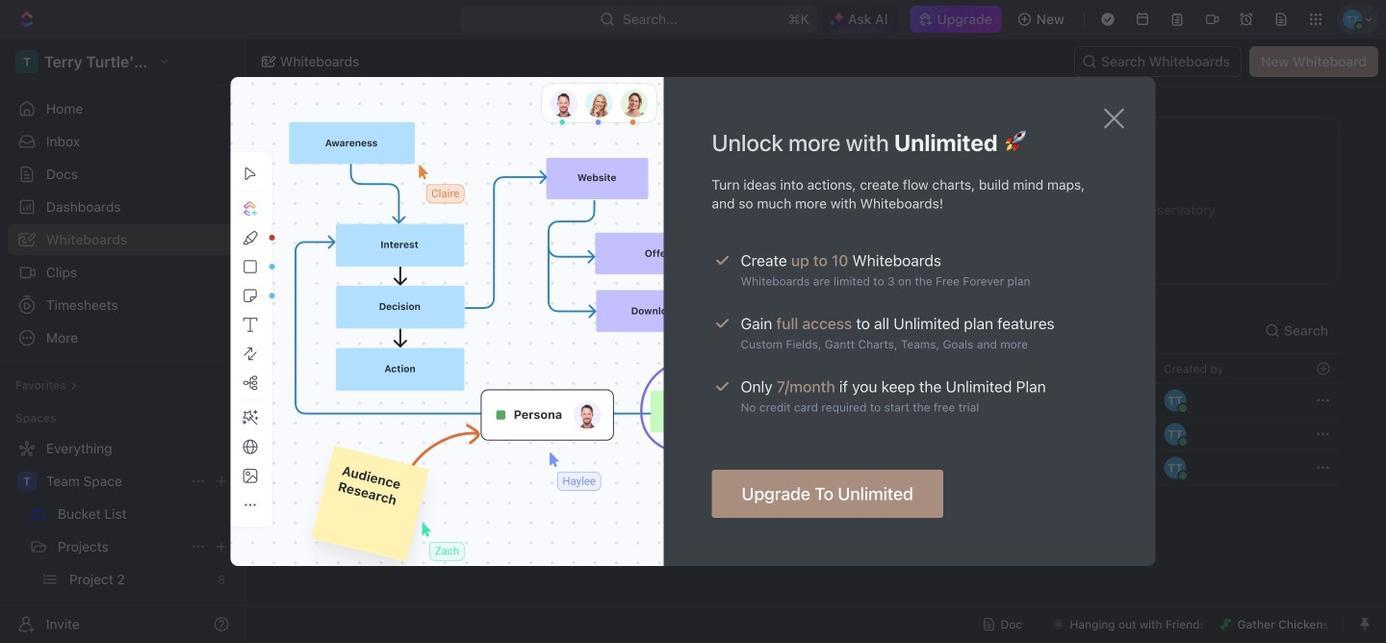 Task type: locate. For each thing, give the bounding box(es) containing it.
table
[[292, 353, 1340, 487]]

tree
[[8, 433, 237, 643]]

4 row from the top
[[292, 449, 1340, 487]]

2 vertical spatial terry turtle, , online element
[[1164, 456, 1189, 481]]

1 terry turtle, , online image from the top
[[1178, 403, 1189, 414]]

2 terry turtle, , online image from the top
[[1178, 437, 1189, 447]]

0 vertical spatial terry turtle, , online element
[[1164, 389, 1189, 414]]

row
[[292, 353, 1340, 384], [292, 381, 1340, 420], [292, 415, 1340, 454], [292, 449, 1340, 487]]

drumstick bite image
[[1221, 619, 1232, 630]]

cell
[[999, 384, 1153, 417]]

tab list
[[292, 308, 446, 353]]

terry turtle, , online image
[[1178, 403, 1189, 414], [1178, 437, 1189, 447]]

0 vertical spatial terry turtle, , online image
[[1178, 403, 1189, 414]]

dialog
[[231, 77, 1156, 566]]

1 vertical spatial terry turtle, , online element
[[1164, 423, 1189, 447]]

1 vertical spatial terry turtle, , online image
[[1178, 437, 1189, 447]]

sidebar navigation
[[0, 39, 246, 643]]

cell inside row
[[999, 384, 1153, 417]]

1 terry turtle, , online element from the top
[[1164, 389, 1189, 414]]

terry turtle, , online element
[[1164, 389, 1189, 414], [1164, 423, 1189, 447], [1164, 456, 1189, 481]]



Task type: describe. For each thing, give the bounding box(es) containing it.
tree inside sidebar navigation
[[8, 433, 237, 643]]

2 terry turtle, , online element from the top
[[1164, 423, 1189, 447]]

Name this Whiteboard... field
[[386, 244, 1000, 267]]

terry turtle, , online image
[[1178, 470, 1189, 481]]

observatory, , element
[[663, 427, 679, 442]]

team space, , element
[[17, 472, 37, 491]]

2 row from the top
[[292, 381, 1340, 420]]

3 row from the top
[[292, 415, 1340, 454]]

1 row from the top
[[292, 353, 1340, 384]]

3 terry turtle, , online element from the top
[[1164, 456, 1189, 481]]

terry turtle, , online image for 2nd terry turtle, , online element from the bottom of the page
[[1178, 437, 1189, 447]]

terry turtle, , online image for 1st terry turtle, , online element
[[1178, 403, 1189, 414]]

no favorited whiteboards image
[[778, 160, 855, 237]]



Task type: vqa. For each thing, say whether or not it's contained in the screenshot.
the bottom Upgrade
no



